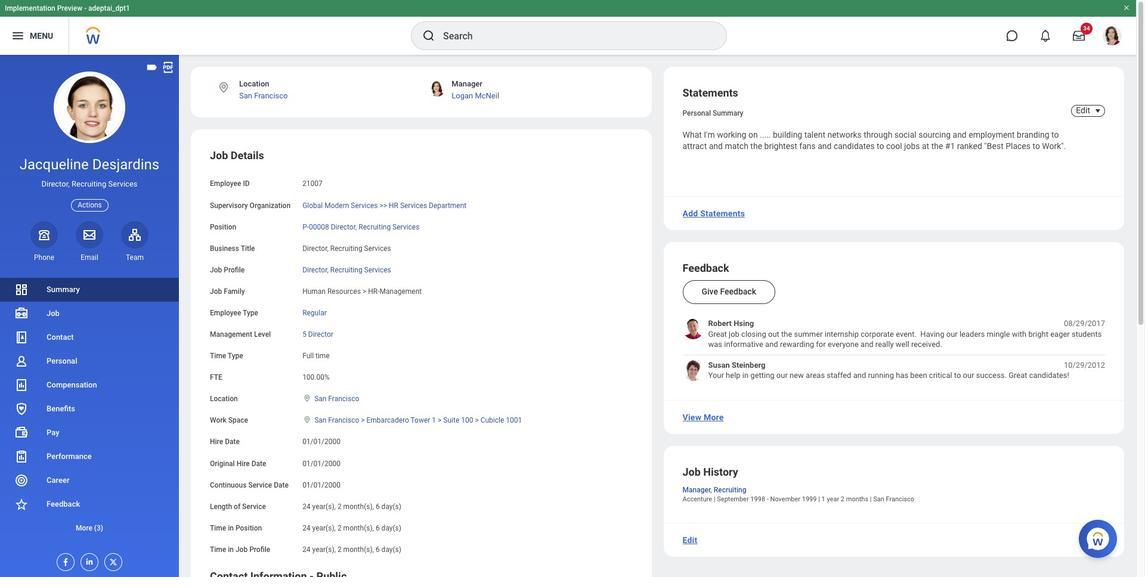 Task type: locate. For each thing, give the bounding box(es) containing it.
fans
[[800, 141, 816, 151]]

2 right year on the right of page
[[841, 496, 845, 503]]

fte element
[[303, 367, 330, 383]]

and
[[953, 130, 967, 140], [709, 141, 723, 151], [818, 141, 832, 151], [766, 340, 779, 349], [861, 340, 874, 349], [854, 371, 867, 380]]

2 vertical spatial time
[[210, 546, 226, 554]]

2 24 from the top
[[303, 524, 311, 533]]

candidates!
[[1030, 371, 1070, 380]]

3 01/01/2000 from the top
[[303, 481, 341, 490]]

director, recruiting services inside navigation pane region
[[41, 180, 138, 189]]

job profile
[[210, 266, 245, 274]]

1 horizontal spatial location image
[[303, 416, 312, 425]]

0 vertical spatial day(s)
[[382, 503, 402, 511]]

1 horizontal spatial great
[[1009, 371, 1028, 380]]

day(s) up time in position element
[[382, 503, 402, 511]]

2 vertical spatial month(s),
[[344, 546, 374, 554]]

day(s) up time in job profile element
[[382, 524, 402, 533]]

francisco
[[254, 92, 288, 100], [328, 395, 359, 404], [328, 417, 359, 425], [886, 496, 915, 503]]

date up continuous service date
[[252, 460, 266, 468]]

0 vertical spatial hire
[[210, 438, 223, 447]]

through
[[864, 130, 893, 140]]

6 up time in position element
[[376, 503, 380, 511]]

0 horizontal spatial location image
[[217, 81, 230, 94]]

hsing
[[734, 319, 754, 328]]

and down i'm
[[709, 141, 723, 151]]

facebook image
[[57, 554, 70, 568]]

0 horizontal spatial more
[[76, 525, 92, 533]]

6
[[376, 503, 380, 511], [376, 524, 380, 533], [376, 546, 380, 554]]

statements right the add
[[701, 209, 745, 219]]

0 horizontal spatial location
[[210, 395, 238, 404]]

2 for time in job profile
[[338, 546, 342, 554]]

continuous service date element
[[303, 474, 341, 490]]

job up contact
[[47, 309, 60, 318]]

director, down jacqueline
[[41, 180, 70, 189]]

1 horizontal spatial hire
[[237, 460, 250, 468]]

location inside job details group
[[210, 395, 238, 404]]

0 vertical spatial 01/01/2000
[[303, 438, 341, 447]]

services down desjardins
[[108, 180, 138, 189]]

year(s), for time in position
[[312, 524, 336, 533]]

recruiting up director, recruiting services link
[[330, 245, 363, 253]]

time up fte
[[210, 352, 226, 361]]

recruiting up resources
[[330, 266, 363, 274]]

2 vertical spatial year(s),
[[312, 546, 336, 554]]

2 vertical spatial 6
[[376, 546, 380, 554]]

the
[[751, 141, 763, 151], [932, 141, 944, 151], [782, 330, 793, 339]]

0 horizontal spatial 1
[[432, 417, 436, 425]]

1 vertical spatial location image
[[303, 416, 312, 425]]

date for hire
[[252, 460, 266, 468]]

2 down time in position element
[[338, 546, 342, 554]]

summary inside 'element'
[[713, 109, 744, 118]]

1 day(s) from the top
[[382, 503, 402, 511]]

director,
[[41, 180, 70, 189], [331, 223, 357, 231], [303, 245, 329, 253], [303, 266, 329, 274]]

2 vertical spatial 01/01/2000
[[303, 481, 341, 490]]

the down on
[[751, 141, 763, 151]]

24 for length of service
[[303, 503, 311, 511]]

3 6 from the top
[[376, 546, 380, 554]]

3 time from the top
[[210, 546, 226, 554]]

more inside dropdown button
[[76, 525, 92, 533]]

accenture
[[683, 496, 713, 503]]

list containing robert hsing
[[683, 319, 1106, 381]]

our left success.
[[964, 371, 975, 380]]

in down steinberg
[[743, 371, 749, 380]]

recruiting up september
[[714, 486, 747, 494]]

6 down time in position element
[[376, 546, 380, 554]]

great up was
[[709, 330, 727, 339]]

2 month(s), from the top
[[344, 524, 374, 533]]

1 horizontal spatial san francisco link
[[315, 393, 359, 404]]

manager logan mcneil
[[452, 79, 500, 100]]

0 horizontal spatial -
[[84, 4, 87, 13]]

0 vertical spatial employee
[[210, 180, 241, 188]]

1 vertical spatial summary
[[47, 285, 80, 294]]

location inside location san francisco
[[239, 79, 269, 88]]

business title element
[[303, 237, 391, 254]]

work".
[[1043, 141, 1067, 151]]

benefits link
[[0, 397, 179, 421]]

view more
[[683, 413, 724, 422]]

profile down "time in position"
[[250, 546, 270, 554]]

1 right tower
[[432, 417, 436, 425]]

full
[[303, 352, 314, 361]]

6 inside time in position element
[[376, 524, 380, 533]]

24 inside time in job profile element
[[303, 546, 311, 554]]

time for time type
[[210, 352, 226, 361]]

2 year(s), from the top
[[312, 524, 336, 533]]

our inside great job closing out the summer internship corporate event.  having our leaders mingle with bright eager students was informative and rewarding for everyone and really well received.
[[947, 330, 958, 339]]

francisco inside location san francisco
[[254, 92, 288, 100]]

services up hr-
[[364, 266, 391, 274]]

hire down work
[[210, 438, 223, 447]]

feedback down career
[[47, 500, 80, 509]]

location image left location san francisco
[[217, 81, 230, 94]]

time down length
[[210, 524, 226, 533]]

full time element
[[303, 350, 330, 361]]

1998
[[751, 496, 766, 503]]

year(s), inside time in position element
[[312, 524, 336, 533]]

- inside menu banner
[[84, 4, 87, 13]]

personal inside "link"
[[47, 357, 77, 366]]

0 vertical spatial 24 year(s), 2 month(s), 6 day(s)
[[303, 503, 402, 511]]

1 24 year(s), 2 month(s), 6 day(s) from the top
[[303, 503, 402, 511]]

edit left caret down image
[[1077, 106, 1091, 115]]

1 6 from the top
[[376, 503, 380, 511]]

2 employee from the top
[[210, 309, 241, 317]]

service down original hire date
[[248, 481, 272, 490]]

2 01/01/2000 from the top
[[303, 460, 341, 468]]

san
[[239, 92, 252, 100], [315, 395, 327, 404], [315, 417, 327, 425], [874, 496, 885, 503]]

director, recruiting services link
[[303, 264, 391, 274]]

work
[[210, 417, 227, 425]]

recruiting inside business title "element"
[[330, 245, 363, 253]]

personal for personal
[[47, 357, 77, 366]]

month(s), up time in position element
[[344, 503, 374, 511]]

(3)
[[94, 525, 103, 533]]

location image
[[217, 81, 230, 94], [303, 416, 312, 425]]

job down business
[[210, 266, 222, 274]]

0 horizontal spatial summary
[[47, 285, 80, 294]]

24 year(s), 2 month(s), 6 day(s) down time in position element
[[303, 546, 402, 554]]

year(s),
[[312, 503, 336, 511], [312, 524, 336, 533], [312, 546, 336, 554]]

caret down image
[[1091, 106, 1106, 116]]

summary up job 'link'
[[47, 285, 80, 294]]

|
[[714, 496, 716, 503], [819, 496, 820, 503], [871, 496, 872, 503]]

34 button
[[1066, 23, 1093, 49]]

justify image
[[11, 29, 25, 43]]

2 horizontal spatial date
[[274, 481, 289, 490]]

hire
[[210, 438, 223, 447], [237, 460, 250, 468]]

service right of
[[242, 503, 266, 511]]

statements up personal summary 'element'
[[683, 87, 739, 99]]

everyone
[[828, 340, 859, 349]]

2 day(s) from the top
[[382, 524, 402, 533]]

6 inside length of service element
[[376, 503, 380, 511]]

0 vertical spatial -
[[84, 4, 87, 13]]

job for job family
[[210, 288, 222, 296]]

1 month(s), from the top
[[344, 503, 374, 511]]

desjardins
[[92, 156, 159, 173]]

original hire date
[[210, 460, 266, 468]]

september
[[717, 496, 749, 503]]

24 year(s), 2 month(s), 6 day(s) up time in job profile element
[[303, 524, 402, 533]]

2 horizontal spatial |
[[871, 496, 872, 503]]

24
[[303, 503, 311, 511], [303, 524, 311, 533], [303, 546, 311, 554]]

to down branding
[[1033, 141, 1041, 151]]

3 day(s) from the top
[[382, 546, 402, 554]]

day(s) inside length of service element
[[382, 503, 402, 511]]

2 up time in position element
[[338, 503, 342, 511]]

2
[[841, 496, 845, 503], [338, 503, 342, 511], [338, 524, 342, 533], [338, 546, 342, 554]]

regular
[[303, 309, 327, 317]]

view
[[683, 413, 702, 422]]

0 horizontal spatial |
[[714, 496, 716, 503]]

0 vertical spatial 24
[[303, 503, 311, 511]]

time in job profile element
[[303, 539, 402, 555]]

24 year(s), 2 month(s), 6 day(s) up time in position element
[[303, 503, 402, 511]]

to right critical
[[955, 371, 962, 380]]

day(s) for time in position
[[382, 524, 402, 533]]

linkedin image
[[81, 554, 94, 567]]

personal up what
[[683, 109, 711, 118]]

accenture   |   september 1998 - november 1999 | 1 year 2 months | san francisco
[[683, 496, 915, 503]]

1 vertical spatial profile
[[250, 546, 270, 554]]

to
[[1052, 130, 1060, 140], [877, 141, 885, 151], [1033, 141, 1041, 151], [955, 371, 962, 380]]

month(s), inside length of service element
[[344, 503, 374, 511]]

- right preview
[[84, 4, 87, 13]]

day(s) inside time in job profile element
[[382, 546, 402, 554]]

2 vertical spatial 24 year(s), 2 month(s), 6 day(s)
[[303, 546, 402, 554]]

job up manager,
[[683, 466, 701, 478]]

profile up family
[[224, 266, 245, 274]]

job down "time in position"
[[236, 546, 248, 554]]

1 vertical spatial more
[[76, 525, 92, 533]]

3 24 year(s), 2 month(s), 6 day(s) from the top
[[303, 546, 402, 554]]

01/01/2000
[[303, 438, 341, 447], [303, 460, 341, 468], [303, 481, 341, 490]]

>
[[363, 288, 367, 296], [361, 417, 365, 425], [438, 417, 442, 425], [475, 417, 479, 425]]

management
[[380, 288, 422, 296], [210, 331, 252, 339]]

2 vertical spatial director, recruiting services
[[303, 266, 391, 274]]

time for time in job profile
[[210, 546, 226, 554]]

| right months
[[871, 496, 872, 503]]

job inside 'link'
[[47, 309, 60, 318]]

and up #1
[[953, 130, 967, 140]]

0 horizontal spatial personal
[[47, 357, 77, 366]]

benefits image
[[14, 402, 29, 417]]

1 time from the top
[[210, 352, 226, 361]]

time
[[210, 352, 226, 361], [210, 524, 226, 533], [210, 546, 226, 554]]

0 horizontal spatial san francisco link
[[239, 92, 288, 100]]

1 horizontal spatial more
[[704, 413, 724, 422]]

type down management level
[[228, 352, 243, 361]]

out
[[769, 330, 780, 339]]

01/01/2000 up original hire date element
[[303, 438, 341, 447]]

0 vertical spatial 6
[[376, 503, 380, 511]]

robert hsing link
[[709, 319, 754, 329]]

1 vertical spatial month(s),
[[344, 524, 374, 533]]

our right having
[[947, 330, 958, 339]]

month(s), up time in job profile element
[[344, 524, 374, 533]]

summary image
[[14, 283, 29, 297]]

job history
[[683, 466, 739, 478]]

1 vertical spatial 24
[[303, 524, 311, 533]]

robert
[[709, 319, 732, 328]]

- right the 1998 on the bottom
[[767, 496, 769, 503]]

location image inside job details group
[[303, 416, 312, 425]]

edit button
[[678, 529, 703, 553]]

0 vertical spatial personal
[[683, 109, 711, 118]]

more right view
[[704, 413, 724, 422]]

0 horizontal spatial great
[[709, 330, 727, 339]]

brightest
[[765, 141, 798, 151]]

1 horizontal spatial our
[[947, 330, 958, 339]]

location for location
[[210, 395, 238, 404]]

time down "time in position"
[[210, 546, 226, 554]]

1 vertical spatial 6
[[376, 524, 380, 533]]

recruiting for director, recruiting services link
[[330, 266, 363, 274]]

notifications large image
[[1040, 30, 1052, 42]]

been
[[911, 371, 928, 380]]

2 up time in job profile element
[[338, 524, 342, 533]]

director, inside navigation pane region
[[41, 180, 70, 189]]

view team image
[[128, 228, 142, 242]]

2 vertical spatial in
[[228, 546, 234, 554]]

1 vertical spatial 24 year(s), 2 month(s), 6 day(s)
[[303, 524, 402, 533]]

1 horizontal spatial profile
[[250, 546, 270, 554]]

24 inside time in position element
[[303, 524, 311, 533]]

1 vertical spatial date
[[252, 460, 266, 468]]

0 vertical spatial edit
[[1077, 106, 1091, 115]]

location for location san francisco
[[239, 79, 269, 88]]

5 director link
[[303, 328, 334, 339]]

in inside list
[[743, 371, 749, 380]]

services inside director, recruiting services link
[[364, 266, 391, 274]]

the right 'out'
[[782, 330, 793, 339]]

2 24 year(s), 2 month(s), 6 day(s) from the top
[[303, 524, 402, 533]]

employee down job family
[[210, 309, 241, 317]]

2 vertical spatial date
[[274, 481, 289, 490]]

2 inside time in position element
[[338, 524, 342, 533]]

2 time from the top
[[210, 524, 226, 533]]

year(s), inside time in job profile element
[[312, 546, 336, 554]]

services left >>
[[351, 201, 378, 210]]

career
[[47, 476, 70, 485]]

0 vertical spatial great
[[709, 330, 727, 339]]

01/01/2000 up "continuous service date" element
[[303, 460, 341, 468]]

1 vertical spatial edit
[[683, 536, 698, 545]]

feedback up give
[[683, 262, 730, 275]]

1 vertical spatial statements
[[701, 209, 745, 219]]

24 year(s), 2 month(s), 6 day(s) for length of service
[[303, 503, 402, 511]]

job details group
[[210, 149, 633, 556]]

6 inside time in job profile element
[[376, 546, 380, 554]]

in down "time in position"
[[228, 546, 234, 554]]

contact
[[47, 333, 74, 342]]

your
[[709, 371, 724, 380]]

feedback inside navigation pane region
[[47, 500, 80, 509]]

0 vertical spatial more
[[704, 413, 724, 422]]

| down manager, recruiting
[[714, 496, 716, 503]]

email jacqueline desjardins element
[[76, 253, 103, 263]]

month(s),
[[344, 503, 374, 511], [344, 524, 374, 533], [344, 546, 374, 554]]

statements
[[683, 87, 739, 99], [701, 209, 745, 219]]

summary inside list
[[47, 285, 80, 294]]

implementation preview -   adeptai_dpt1
[[5, 4, 130, 13]]

to down through
[[877, 141, 885, 151]]

0 horizontal spatial list
[[0, 278, 179, 541]]

1 vertical spatial great
[[1009, 371, 1028, 380]]

Search Workday  search field
[[443, 23, 702, 49]]

2 inside time in job profile element
[[338, 546, 342, 554]]

1 horizontal spatial location
[[239, 79, 269, 88]]

01/01/2000 for hire date
[[303, 438, 341, 447]]

talent
[[805, 130, 826, 140]]

01/01/2000 down original hire date element
[[303, 481, 341, 490]]

type up management level
[[243, 309, 258, 317]]

job details button
[[210, 149, 264, 162]]

1 horizontal spatial 1
[[822, 496, 826, 503]]

your help in getting our new areas staffed and running has been critical to our success.  great candidates!
[[709, 371, 1070, 380]]

2 vertical spatial feedback
[[47, 500, 80, 509]]

list
[[0, 278, 179, 541], [683, 319, 1106, 381]]

november
[[771, 496, 801, 503]]

0 vertical spatial year(s),
[[312, 503, 336, 511]]

recruiting down jacqueline desjardins
[[72, 180, 106, 189]]

profile logan mcneil image
[[1103, 26, 1123, 48]]

position up time in job profile
[[236, 524, 262, 533]]

employee id element
[[303, 173, 323, 189]]

1 vertical spatial time
[[210, 524, 226, 533]]

1 vertical spatial personal
[[47, 357, 77, 366]]

3 24 from the top
[[303, 546, 311, 554]]

recruiting down >>
[[359, 223, 391, 231]]

1 01/01/2000 from the top
[[303, 438, 341, 447]]

24 for time in job profile
[[303, 546, 311, 554]]

1 employee from the top
[[210, 180, 241, 188]]

global modern services >> hr services department
[[303, 201, 467, 210]]

success.
[[977, 371, 1007, 380]]

job family element
[[303, 280, 422, 297]]

employee's photo (robert hsing) image
[[683, 319, 704, 340]]

edit for edit link
[[1077, 106, 1091, 115]]

0 vertical spatial date
[[225, 438, 240, 447]]

preview
[[57, 4, 82, 13]]

1 year(s), from the top
[[312, 503, 336, 511]]

bright
[[1029, 330, 1049, 339]]

well
[[896, 340, 910, 349]]

date left "continuous service date" element
[[274, 481, 289, 490]]

1 vertical spatial management
[[210, 331, 252, 339]]

1 vertical spatial feedback
[[721, 287, 757, 297]]

director, recruiting services up resources
[[303, 266, 391, 274]]

24 year(s), 2 month(s), 6 day(s) for time in position
[[303, 524, 402, 533]]

adeptai_dpt1
[[88, 4, 130, 13]]

1 vertical spatial director, recruiting services
[[303, 245, 391, 253]]

0 vertical spatial time
[[210, 352, 226, 361]]

0 horizontal spatial our
[[777, 371, 788, 380]]

24 inside length of service element
[[303, 503, 311, 511]]

menu banner
[[0, 0, 1137, 55]]

length of service element
[[303, 496, 402, 512]]

details
[[231, 149, 264, 162]]

email button
[[76, 221, 103, 263]]

1 24 from the top
[[303, 503, 311, 511]]

day(s) for length of service
[[382, 503, 402, 511]]

1 horizontal spatial date
[[252, 460, 266, 468]]

year(s), inside length of service element
[[312, 503, 336, 511]]

in for job
[[228, 546, 234, 554]]

phone image
[[36, 228, 53, 242]]

team jacqueline desjardins element
[[121, 253, 149, 263]]

2 inside length of service element
[[338, 503, 342, 511]]

> left hr-
[[363, 288, 367, 296]]

feedback inside "button"
[[721, 287, 757, 297]]

personal down contact
[[47, 357, 77, 366]]

edit down accenture
[[683, 536, 698, 545]]

1 vertical spatial 01/01/2000
[[303, 460, 341, 468]]

month(s), down time in position element
[[344, 546, 374, 554]]

1 vertical spatial hire
[[237, 460, 250, 468]]

1 vertical spatial location
[[210, 395, 238, 404]]

1 vertical spatial year(s),
[[312, 524, 336, 533]]

director, recruiting services up director, recruiting services link
[[303, 245, 391, 253]]

> inside job family element
[[363, 288, 367, 296]]

summary up working
[[713, 109, 744, 118]]

0 vertical spatial feedback
[[683, 262, 730, 275]]

director, down 00008
[[303, 245, 329, 253]]

0 vertical spatial type
[[243, 309, 258, 317]]

1 vertical spatial position
[[236, 524, 262, 533]]

1 vertical spatial san francisco link
[[315, 393, 359, 404]]

0 horizontal spatial edit
[[683, 536, 698, 545]]

3 month(s), from the top
[[344, 546, 374, 554]]

services inside p-00008 director, recruiting services link
[[393, 223, 420, 231]]

personal inside 'element'
[[683, 109, 711, 118]]

0 vertical spatial month(s),
[[344, 503, 374, 511]]

2 6 from the top
[[376, 524, 380, 533]]

0 vertical spatial profile
[[224, 266, 245, 274]]

employee left id
[[210, 180, 241, 188]]

year(s), up time in job profile element
[[312, 524, 336, 533]]

day(s) inside time in position element
[[382, 524, 402, 533]]

business
[[210, 245, 239, 253]]

suite
[[444, 417, 460, 425]]

employee's photo (susan steinberg) image
[[683, 360, 704, 381]]

month(s), for time in job profile
[[344, 546, 374, 554]]

month(s), inside time in job profile element
[[344, 546, 374, 554]]

p-00008 director, recruiting services
[[303, 223, 420, 231]]

employee for employee id
[[210, 180, 241, 188]]

original
[[210, 460, 235, 468]]

2 vertical spatial 24
[[303, 546, 311, 554]]

| right 1999
[[819, 496, 820, 503]]

0 vertical spatial management
[[380, 288, 422, 296]]

length of service
[[210, 503, 266, 511]]

> right 100
[[475, 417, 479, 425]]

areas
[[806, 371, 825, 380]]

getting
[[751, 371, 775, 380]]

6 up time in job profile element
[[376, 524, 380, 533]]

give
[[702, 287, 718, 297]]

month(s), for length of service
[[344, 503, 374, 511]]

month(s), inside time in position element
[[344, 524, 374, 533]]

recruiting inside navigation pane region
[[72, 180, 106, 189]]

1 vertical spatial in
[[228, 524, 234, 533]]

job image
[[14, 307, 29, 321]]

0 vertical spatial location
[[239, 79, 269, 88]]

management right resources
[[380, 288, 422, 296]]

0 vertical spatial in
[[743, 371, 749, 380]]

building
[[773, 130, 803, 140]]

1 horizontal spatial summary
[[713, 109, 744, 118]]

management down employee type
[[210, 331, 252, 339]]

list containing summary
[[0, 278, 179, 541]]

time in job profile
[[210, 546, 270, 554]]

3 year(s), from the top
[[312, 546, 336, 554]]

pay
[[47, 428, 59, 437]]

recruiting for business title "element"
[[330, 245, 363, 253]]

0 vertical spatial director, recruiting services
[[41, 180, 138, 189]]

year(s), down "continuous service date" element
[[312, 503, 336, 511]]

1 horizontal spatial management
[[380, 288, 422, 296]]

to up work". at the top of page
[[1052, 130, 1060, 140]]

1 horizontal spatial edit
[[1077, 106, 1091, 115]]

great right success.
[[1009, 371, 1028, 380]]

compensation
[[47, 381, 97, 390]]

feedback link
[[0, 493, 179, 517]]

performance image
[[14, 450, 29, 464]]

job left family
[[210, 288, 222, 296]]

san francisco
[[315, 395, 359, 404]]

0 vertical spatial statements
[[683, 87, 739, 99]]

team
[[126, 254, 144, 262]]

1 vertical spatial day(s)
[[382, 524, 402, 533]]

more left (3)
[[76, 525, 92, 533]]

our left new on the right bottom of page
[[777, 371, 788, 380]]

the down sourcing
[[932, 141, 944, 151]]

running
[[869, 371, 895, 380]]

feedback
[[683, 262, 730, 275], [721, 287, 757, 297], [47, 500, 80, 509]]

embarcadero
[[367, 417, 409, 425]]

-
[[84, 4, 87, 13], [767, 496, 769, 503]]

1 left year on the right of page
[[822, 496, 826, 503]]

0 vertical spatial summary
[[713, 109, 744, 118]]

1 horizontal spatial -
[[767, 496, 769, 503]]

edit inside button
[[683, 536, 698, 545]]

regular link
[[303, 307, 327, 317]]

0 vertical spatial service
[[248, 481, 272, 490]]

hire right the original
[[237, 460, 250, 468]]

profile
[[224, 266, 245, 274], [250, 546, 270, 554]]

2 horizontal spatial our
[[964, 371, 975, 380]]



Task type: describe. For each thing, give the bounding box(es) containing it.
and down 'out'
[[766, 340, 779, 349]]

supervisory organization
[[210, 201, 291, 210]]

phone jacqueline desjardins element
[[30, 253, 58, 263]]

received.
[[912, 340, 943, 349]]

and down talent on the top right of the page
[[818, 141, 832, 151]]

1 vertical spatial service
[[242, 503, 266, 511]]

staffed
[[827, 371, 852, 380]]

inbox large image
[[1074, 30, 1086, 42]]

really
[[876, 340, 894, 349]]

san francisco > embarcadero tower 1 > suite 100 > cubicle 1001
[[315, 417, 522, 425]]

months
[[847, 496, 869, 503]]

type for employee type
[[243, 309, 258, 317]]

6 for time in job profile
[[376, 546, 380, 554]]

places
[[1006, 141, 1031, 151]]

employee for employee type
[[210, 309, 241, 317]]

close environment banner image
[[1124, 4, 1131, 11]]

p-
[[303, 223, 309, 231]]

having
[[921, 330, 945, 339]]

1 vertical spatial -
[[767, 496, 769, 503]]

sourcing
[[919, 130, 951, 140]]

0 horizontal spatial the
[[751, 141, 763, 151]]

edit for edit button
[[683, 536, 698, 545]]

critical
[[930, 371, 953, 380]]

title
[[241, 245, 255, 253]]

view printable version (pdf) image
[[162, 61, 175, 74]]

> left embarcadero
[[361, 417, 365, 425]]

the inside great job closing out the summer internship corporate event.  having our leaders mingle with bright eager students was informative and rewarding for everyone and really well received.
[[782, 330, 793, 339]]

job for job
[[47, 309, 60, 318]]

pay image
[[14, 426, 29, 440]]

francisco inside "link"
[[328, 395, 359, 404]]

san francisco link inside job details group
[[315, 393, 359, 404]]

what i'm working on ..... building talent networks through social sourcing and employment branding to attract and match the brightest fans and candidates to cool jobs at the #1 ranked "best places to work".
[[683, 130, 1069, 162]]

x image
[[105, 554, 118, 568]]

> left suite
[[438, 417, 442, 425]]

has
[[896, 371, 909, 380]]

recruiting for the manager, recruiting link
[[714, 486, 747, 494]]

hr-
[[368, 288, 380, 296]]

director, up human
[[303, 266, 329, 274]]

feedback image
[[14, 498, 29, 512]]

job for job profile
[[210, 266, 222, 274]]

time in position
[[210, 524, 262, 533]]

robert hsing
[[709, 319, 754, 328]]

type for time type
[[228, 352, 243, 361]]

34
[[1084, 25, 1091, 32]]

benefits
[[47, 405, 75, 414]]

08/29/2017
[[1065, 319, 1106, 328]]

business title
[[210, 245, 255, 253]]

career image
[[14, 474, 29, 488]]

day(s) for time in job profile
[[382, 546, 402, 554]]

01/01/2000 for original hire date
[[303, 460, 341, 468]]

job details
[[210, 149, 264, 162]]

time type
[[210, 352, 243, 361]]

leaders
[[960, 330, 985, 339]]

more (3) button
[[0, 522, 179, 536]]

email
[[81, 254, 98, 262]]

personal summary element
[[683, 107, 744, 118]]

year
[[827, 496, 840, 503]]

give feedback
[[702, 287, 757, 297]]

3 | from the left
[[871, 496, 872, 503]]

and right staffed
[[854, 371, 867, 380]]

career link
[[0, 469, 179, 493]]

steinberg
[[732, 361, 766, 370]]

human
[[303, 288, 326, 296]]

with
[[1013, 330, 1027, 339]]

year(s), for length of service
[[312, 503, 336, 511]]

statements inside button
[[701, 209, 745, 219]]

san inside "link"
[[315, 395, 327, 404]]

give feedback button
[[683, 281, 776, 305]]

director, inside business title "element"
[[303, 245, 329, 253]]

length
[[210, 503, 232, 511]]

global
[[303, 201, 323, 210]]

menu
[[30, 31, 53, 40]]

navigation pane region
[[0, 55, 179, 578]]

and down corporate
[[861, 340, 874, 349]]

susan
[[709, 361, 730, 370]]

jacqueline desjardins
[[20, 156, 159, 173]]

in for position
[[228, 524, 234, 533]]

students
[[1072, 330, 1102, 339]]

team link
[[121, 221, 149, 263]]

mingle
[[987, 330, 1011, 339]]

department
[[429, 201, 467, 210]]

manager, recruiting
[[683, 486, 747, 494]]

0 vertical spatial san francisco link
[[239, 92, 288, 100]]

0 horizontal spatial management
[[210, 331, 252, 339]]

time in position element
[[303, 517, 402, 533]]

.....
[[760, 130, 771, 140]]

1 inside job details group
[[432, 417, 436, 425]]

24 year(s), 2 month(s), 6 day(s) for time in job profile
[[303, 546, 402, 554]]

2 for length of service
[[338, 503, 342, 511]]

director, up business title "element"
[[331, 223, 357, 231]]

tower
[[411, 417, 431, 425]]

original hire date element
[[303, 453, 341, 469]]

menu button
[[0, 17, 69, 55]]

more (3) button
[[0, 517, 179, 541]]

management inside job family element
[[380, 288, 422, 296]]

great job closing out the summer internship corporate event.  having our leaders mingle with bright eager students was informative and rewarding for everyone and really well received.
[[709, 330, 1102, 349]]

1 vertical spatial 1
[[822, 496, 826, 503]]

personal for personal summary
[[683, 109, 711, 118]]

6 for time in position
[[376, 524, 380, 533]]

branding
[[1018, 130, 1050, 140]]

implementation
[[5, 4, 55, 13]]

hire date element
[[303, 431, 341, 447]]

0 horizontal spatial date
[[225, 438, 240, 447]]

san inside location san francisco
[[239, 92, 252, 100]]

01/01/2000 for continuous service date
[[303, 481, 341, 490]]

21007
[[303, 180, 323, 188]]

add statements
[[683, 209, 745, 219]]

job for job details
[[210, 149, 228, 162]]

supervisory
[[210, 201, 248, 210]]

0 horizontal spatial hire
[[210, 438, 223, 447]]

great inside great job closing out the summer internship corporate event.  having our leaders mingle with bright eager students was informative and rewarding for everyone and really well received.
[[709, 330, 727, 339]]

help
[[726, 371, 741, 380]]

corporate
[[861, 330, 895, 339]]

search image
[[422, 29, 436, 43]]

100
[[461, 417, 473, 425]]

time for time in position
[[210, 524, 226, 533]]

hire date
[[210, 438, 240, 447]]

view more button
[[678, 406, 729, 429]]

actions button
[[71, 199, 108, 212]]

mail image
[[82, 228, 97, 242]]

continuous service date
[[210, 481, 289, 490]]

pay link
[[0, 421, 179, 445]]

actions
[[78, 201, 102, 209]]

at
[[923, 141, 930, 151]]

6 for length of service
[[376, 503, 380, 511]]

10/29/2012
[[1065, 361, 1106, 370]]

phone button
[[30, 221, 58, 263]]

#1
[[946, 141, 956, 151]]

compensation image
[[14, 378, 29, 393]]

personal image
[[14, 354, 29, 369]]

1 | from the left
[[714, 496, 716, 503]]

was
[[709, 340, 723, 349]]

month(s), for time in position
[[344, 524, 374, 533]]

p-00008 director, recruiting services link
[[303, 221, 420, 231]]

director, recruiting services for business title "element"
[[303, 245, 391, 253]]

director
[[308, 331, 334, 339]]

director, recruiting services for director, recruiting services link
[[303, 266, 391, 274]]

organization
[[250, 201, 291, 210]]

manager, recruiting link
[[683, 484, 747, 494]]

location image
[[303, 395, 312, 403]]

year(s), for time in job profile
[[312, 546, 336, 554]]

2 horizontal spatial the
[[932, 141, 944, 151]]

0 vertical spatial position
[[210, 223, 236, 231]]

services right hr
[[400, 201, 427, 210]]

family
[[224, 288, 245, 296]]

space
[[228, 417, 248, 425]]

job for job history
[[683, 466, 701, 478]]

0 vertical spatial location image
[[217, 81, 230, 94]]

services inside business title "element"
[[364, 245, 391, 253]]

"best
[[985, 141, 1004, 151]]

2 for time in position
[[338, 524, 342, 533]]

mcneil
[[475, 92, 500, 100]]

services inside navigation pane region
[[108, 180, 138, 189]]

0 horizontal spatial profile
[[224, 266, 245, 274]]

tag image
[[146, 61, 159, 74]]

24 for time in position
[[303, 524, 311, 533]]

date for service
[[274, 481, 289, 490]]

job family
[[210, 288, 245, 296]]

2 | from the left
[[819, 496, 820, 503]]

contact image
[[14, 331, 29, 345]]

susan steinberg
[[709, 361, 766, 370]]



Task type: vqa. For each thing, say whether or not it's contained in the screenshot.
Francisco
yes



